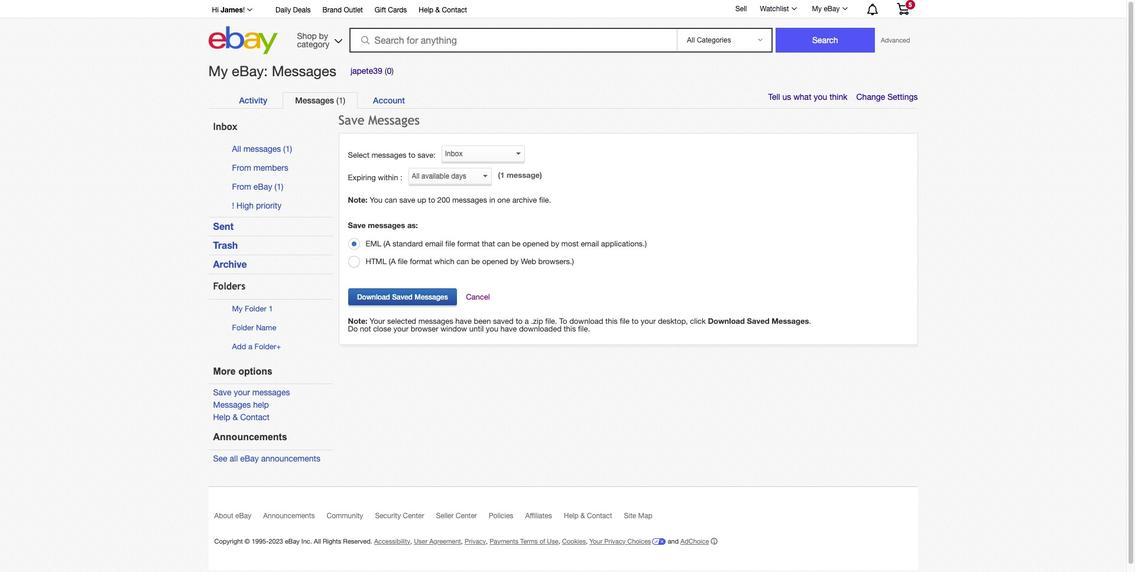 Task type: vqa. For each thing, say whether or not it's contained in the screenshot.
HTML (A file format which can be opened by Web browsers.) option
yes



Task type: locate. For each thing, give the bounding box(es) containing it.
announcements
[[213, 432, 287, 442], [263, 512, 315, 520]]

0 vertical spatial !
[[243, 6, 245, 14]]

help & contact inside help & contact link
[[564, 512, 613, 520]]

0 horizontal spatial my
[[209, 63, 228, 79]]

2 horizontal spatial file
[[620, 317, 630, 326]]

you right what
[[814, 92, 828, 102]]

.zip
[[531, 317, 543, 326]]

1 horizontal spatial all
[[314, 538, 321, 545]]

japete39 ( 0 )
[[351, 66, 394, 76]]

1 vertical spatial my
[[209, 63, 228, 79]]

0 vertical spatial help & contact
[[419, 6, 467, 14]]

1 vertical spatial (1)
[[283, 144, 292, 154]]

1 vertical spatial all
[[314, 538, 321, 545]]

note: your selected messages have been saved to a .zip file. to download this file to your desktop, click download saved messages . do not close your browser window until you have downloaded this file.
[[348, 316, 812, 333]]

trash link
[[213, 240, 238, 251]]

help & contact inside account navigation
[[419, 6, 467, 14]]

help & contact
[[419, 6, 467, 14], [564, 512, 613, 520]]

gift
[[375, 6, 386, 14]]

this right downloaded
[[564, 325, 576, 333]]

center inside seller center 'link'
[[456, 512, 477, 520]]

change settings
[[857, 92, 918, 102]]

1 from from the top
[[232, 163, 251, 173]]

1 vertical spatial !
[[232, 201, 234, 211]]

! right the hi
[[243, 6, 245, 14]]

help inside account navigation
[[419, 6, 434, 14]]

0 vertical spatial save
[[339, 113, 365, 128]]

brand outlet link
[[323, 4, 363, 17]]

to left save: at the top left
[[409, 151, 416, 160]]

1 horizontal spatial help
[[419, 6, 434, 14]]

1 horizontal spatial help & contact link
[[419, 4, 467, 17]]

2 horizontal spatial can
[[497, 239, 510, 248]]

cancel link
[[466, 293, 490, 301]]

(a right html
[[389, 257, 396, 266]]

ebay right watchlist link
[[824, 5, 840, 13]]

a left .zip
[[525, 317, 529, 326]]

seller center link
[[436, 512, 489, 526]]

email up which on the top left
[[425, 239, 444, 248]]

note: inside note: your selected messages have been saved to a .zip file. to download this file to your desktop, click download saved messages . do not close your browser window until you have downloaded this file.
[[348, 316, 368, 326]]

0 vertical spatial a
[[525, 317, 529, 326]]

contact inside save your messages messages help help & contact
[[240, 413, 270, 423]]

a right add
[[248, 343, 253, 351]]

center right security in the bottom of the page
[[403, 512, 424, 520]]

contact for middle help & contact link
[[442, 6, 467, 14]]

of
[[540, 538, 546, 545]]

can right you
[[385, 196, 397, 204]]

can
[[385, 196, 397, 204], [497, 239, 510, 248], [457, 257, 469, 266]]

note: for note: you can save up to 200 messages in one archive file.
[[348, 195, 368, 204]]

daily deals link
[[276, 4, 311, 17]]

! high priority
[[232, 201, 282, 211]]

most
[[562, 239, 579, 248]]

have right been
[[501, 325, 517, 333]]

announcements up the all
[[213, 432, 287, 442]]

1 horizontal spatial !
[[243, 6, 245, 14]]

0 horizontal spatial can
[[385, 196, 397, 204]]

sell link
[[730, 5, 753, 13]]

which
[[435, 257, 455, 266]]

shop by category
[[297, 31, 330, 49]]

ebay left inc.
[[285, 538, 300, 545]]

expiring within :
[[348, 173, 403, 182]]

1 vertical spatial format
[[410, 257, 432, 266]]

file up which on the top left
[[446, 239, 455, 248]]

messages down my ebay: messages
[[295, 95, 334, 105]]

save up eml
[[348, 220, 366, 230]]

brand outlet
[[323, 6, 363, 14]]

help & contact link right 'cards'
[[419, 4, 467, 17]]

community
[[327, 512, 363, 520]]

affiliates link
[[526, 512, 564, 526]]

& down messages help link
[[233, 413, 238, 423]]

security center link
[[375, 512, 436, 526]]

in
[[490, 196, 496, 204]]

to
[[409, 151, 416, 160], [429, 196, 435, 204], [516, 317, 523, 326], [632, 317, 639, 326]]

contact left "site"
[[587, 512, 613, 520]]

archive
[[213, 259, 247, 270]]

and adchoice
[[666, 538, 709, 545]]

cookies link
[[562, 538, 586, 545]]

option group containing eml (a standard email file format that can be opened by most email applications.)
[[348, 229, 918, 283]]

1 vertical spatial your
[[590, 538, 603, 545]]

0 vertical spatial (1)
[[337, 96, 346, 105]]

can right that
[[497, 239, 510, 248]]

contact right 'cards'
[[442, 6, 467, 14]]

contact inside account navigation
[[442, 6, 467, 14]]

my for my ebay
[[813, 5, 822, 13]]

1 vertical spatial contact
[[240, 413, 270, 423]]

within
[[378, 173, 398, 182]]

message)
[[507, 170, 542, 180]]

your
[[641, 317, 656, 326], [394, 325, 409, 333], [234, 388, 250, 398]]

& right 'cards'
[[436, 6, 440, 14]]

! left the high
[[232, 201, 234, 211]]

0 vertical spatial format
[[458, 239, 480, 248]]

1 horizontal spatial a
[[525, 317, 529, 326]]

0 vertical spatial by
[[319, 31, 328, 41]]

(1) up members
[[283, 144, 292, 154]]

that
[[482, 239, 495, 248]]

note: left the close
[[348, 316, 368, 326]]

2 vertical spatial file
[[620, 317, 630, 326]]

messages
[[272, 63, 337, 79], [295, 95, 334, 105], [368, 113, 420, 128], [772, 316, 809, 326], [213, 401, 251, 410]]

4 , from the left
[[559, 538, 561, 545]]

my down folders
[[232, 305, 243, 314]]

activity
[[239, 95, 268, 105]]

save your messages link
[[213, 388, 290, 398]]

save for save messages
[[339, 113, 365, 128]]

0 horizontal spatial you
[[486, 325, 499, 333]]

0 horizontal spatial help & contact
[[419, 6, 467, 14]]

my ebay
[[813, 5, 840, 13]]

2 vertical spatial my
[[232, 305, 243, 314]]

center right seller
[[456, 512, 477, 520]]

messages right saved
[[772, 316, 809, 326]]

more options
[[213, 367, 273, 377]]

1 horizontal spatial by
[[511, 257, 519, 266]]

0 horizontal spatial your
[[234, 388, 250, 398]]

(a for html
[[389, 257, 396, 266]]

, left the 'cookies'
[[559, 538, 561, 545]]

1 vertical spatial can
[[497, 239, 510, 248]]

(1) for from ebay (1)
[[275, 182, 284, 192]]

folder up add
[[232, 324, 254, 333]]

help right 'cards'
[[419, 6, 434, 14]]

0 horizontal spatial center
[[403, 512, 424, 520]]

can right which on the top left
[[457, 257, 469, 266]]

2 horizontal spatial by
[[551, 239, 560, 248]]

center inside security center link
[[403, 512, 424, 520]]

None submit
[[776, 28, 875, 53], [348, 288, 457, 306], [776, 28, 875, 53], [348, 288, 457, 306]]

security center
[[375, 512, 424, 520]]

help down messages help link
[[213, 413, 230, 423]]

my left ebay:
[[209, 63, 228, 79]]

file down standard
[[398, 257, 408, 266]]

0 horizontal spatial your
[[370, 317, 385, 326]]

(1) up save messages
[[337, 96, 346, 105]]

by inside shop by category
[[319, 31, 328, 41]]

5 , from the left
[[586, 538, 588, 545]]

1 horizontal spatial your
[[394, 325, 409, 333]]

2 email from the left
[[581, 239, 599, 248]]

announcements up the 2023
[[263, 512, 315, 520]]

(a right eml
[[384, 239, 391, 248]]

messages right selected
[[419, 317, 454, 326]]

0 horizontal spatial help & contact link
[[213, 413, 270, 423]]

1 vertical spatial be
[[472, 257, 480, 266]]

0 vertical spatial my
[[813, 5, 822, 13]]

payments
[[490, 538, 519, 545]]

& inside save your messages messages help help & contact
[[233, 413, 238, 423]]

privacy left choices
[[605, 538, 626, 545]]

change
[[857, 92, 886, 102]]

1 vertical spatial from
[[232, 182, 251, 192]]

privacy down seller center 'link'
[[465, 538, 486, 545]]

close
[[373, 325, 392, 333]]

ebay for about ebay
[[235, 512, 252, 520]]

james
[[221, 5, 243, 14]]

trash
[[213, 240, 238, 251]]

tab list containing activity
[[214, 92, 906, 109]]

format
[[458, 239, 480, 248], [410, 257, 432, 266]]

ebay right the all
[[240, 454, 259, 463]]

EML (A standard email file format that can be opened by most email applications.) radio
[[366, 239, 647, 248]]

0 horizontal spatial have
[[456, 317, 472, 326]]

by right shop
[[319, 31, 328, 41]]

2 horizontal spatial help
[[564, 512, 579, 520]]

your left selected
[[370, 317, 385, 326]]

option group
[[348, 229, 918, 283]]

2 horizontal spatial help & contact link
[[564, 512, 624, 526]]

0 horizontal spatial &
[[233, 413, 238, 423]]

0 horizontal spatial email
[[425, 239, 444, 248]]

0 vertical spatial contact
[[442, 6, 467, 14]]

, left payments
[[486, 538, 488, 545]]

2 vertical spatial help & contact link
[[564, 512, 624, 526]]

your inside note: your selected messages have been saved to a .zip file. to download this file to your desktop, click download saved messages . do not close your browser window until you have downloaded this file.
[[370, 317, 385, 326]]

note: left you
[[348, 195, 368, 204]]

format up html (a file format which can be opened by web browsers.)
[[458, 239, 480, 248]]

(1)
[[337, 96, 346, 105], [283, 144, 292, 154], [275, 182, 284, 192]]

from for from members
[[232, 163, 251, 173]]

from up the high
[[232, 182, 251, 192]]

1 vertical spatial note:
[[348, 316, 368, 326]]

2 horizontal spatial my
[[813, 5, 822, 13]]

all
[[232, 144, 241, 154], [314, 538, 321, 545]]

1 horizontal spatial can
[[457, 257, 469, 266]]

1 , from the left
[[411, 538, 412, 545]]

2 horizontal spatial your
[[641, 317, 656, 326]]

html (a file format which can be opened by web browsers.)
[[366, 257, 574, 266]]

2 horizontal spatial contact
[[587, 512, 613, 520]]

& inside account navigation
[[436, 6, 440, 14]]

more
[[213, 367, 236, 377]]

help & contact link down messages help link
[[213, 413, 270, 423]]

my right watchlist link
[[813, 5, 822, 13]]

1 horizontal spatial contact
[[442, 6, 467, 14]]

ebay inside account navigation
[[824, 5, 840, 13]]

0 vertical spatial (a
[[384, 239, 391, 248]]

see
[[213, 454, 228, 463]]

, left privacy link
[[461, 538, 463, 545]]

1 horizontal spatial center
[[456, 512, 477, 520]]

center for seller center
[[456, 512, 477, 520]]

ebay down from members
[[254, 182, 272, 192]]

(1) down members
[[275, 182, 284, 192]]

announcements
[[261, 454, 321, 463]]

help & contact up cookies link
[[564, 512, 613, 520]]

:
[[401, 173, 403, 182]]

save
[[339, 113, 365, 128], [348, 220, 366, 230], [213, 388, 232, 398]]

messages left in
[[453, 196, 487, 204]]

be right which on the top left
[[472, 257, 480, 266]]

, right use
[[586, 538, 588, 545]]

browser
[[411, 325, 439, 333]]

HTML (A file format which can be opened by Web browsers.) radio
[[366, 257, 574, 266]]

5
[[909, 1, 912, 8]]

community link
[[327, 512, 375, 526]]

, left user
[[411, 538, 412, 545]]

my inside account navigation
[[813, 5, 822, 13]]

click to expand options image
[[483, 175, 488, 178]]

2 horizontal spatial &
[[581, 512, 585, 520]]

1 horizontal spatial my
[[232, 305, 243, 314]]

from up from ebay (1)
[[232, 163, 251, 173]]

my for my folder 1
[[232, 305, 243, 314]]

accessibility link
[[374, 538, 411, 545]]

1 note: from the top
[[348, 195, 368, 204]]

help & contact link up cookies link
[[564, 512, 624, 526]]

you right until
[[486, 325, 499, 333]]

file. right archive
[[539, 196, 551, 204]]

1 horizontal spatial your
[[590, 538, 603, 545]]

2 note: from the top
[[348, 316, 368, 326]]

messages down save your messages link
[[213, 401, 251, 410]]

1 vertical spatial a
[[248, 343, 253, 351]]

2 from from the top
[[232, 182, 251, 192]]

your right the 'cookies'
[[590, 538, 603, 545]]

1 vertical spatial help
[[213, 413, 230, 423]]

1 privacy from the left
[[465, 538, 486, 545]]

messages up within
[[372, 151, 407, 160]]

html
[[366, 257, 387, 266]]

copyright © 1995-2023 ebay inc. all rights reserved. accessibility , user agreement , privacy , payments terms of use , cookies , your privacy choices
[[214, 538, 651, 545]]

& up cookies link
[[581, 512, 585, 520]]

file. left to
[[546, 317, 557, 326]]

to left "desktop,"
[[632, 317, 639, 326]]

messages up help
[[253, 388, 290, 398]]

2 vertical spatial save
[[213, 388, 232, 398]]

to right up
[[429, 196, 435, 204]]

by left web
[[511, 257, 519, 266]]

eml (a standard email file format that can be opened by most email applications.)
[[366, 239, 647, 248]]

category
[[297, 39, 330, 49]]

messages up eml
[[368, 220, 405, 230]]

0 vertical spatial be
[[512, 239, 521, 248]]

center for security center
[[403, 512, 424, 520]]

click to expand options image
[[516, 153, 521, 155]]

all right inc.
[[314, 538, 321, 545]]

0 vertical spatial all
[[232, 144, 241, 154]]

folder left 1
[[245, 305, 267, 314]]

2 vertical spatial (1)
[[275, 182, 284, 192]]

& for bottom help & contact link
[[581, 512, 585, 520]]

contact
[[442, 6, 467, 14], [240, 413, 270, 423], [587, 512, 613, 520]]

1 horizontal spatial &
[[436, 6, 440, 14]]

Expiring within : text field
[[409, 168, 492, 184]]

your right the close
[[394, 325, 409, 333]]

advanced link
[[875, 28, 917, 52]]

messages down account
[[368, 113, 420, 128]]

this right "download"
[[606, 317, 618, 326]]

window
[[441, 325, 467, 333]]

save up select
[[339, 113, 365, 128]]

opened up web
[[523, 239, 549, 248]]

help for middle help & contact link
[[419, 6, 434, 14]]

opened down that
[[482, 257, 508, 266]]

sent
[[213, 221, 234, 232]]

0 vertical spatial your
[[370, 317, 385, 326]]

about ebay link
[[214, 512, 263, 526]]

us
[[783, 92, 792, 102]]

.
[[809, 317, 812, 326]]

(a
[[384, 239, 391, 248], [389, 257, 396, 266]]

ebay right the about
[[235, 512, 252, 520]]

0 vertical spatial from
[[232, 163, 251, 173]]

from members
[[232, 163, 288, 173]]

0 horizontal spatial by
[[319, 31, 328, 41]]

not
[[360, 325, 371, 333]]

2 vertical spatial help
[[564, 512, 579, 520]]

tab list
[[214, 92, 906, 109]]

center
[[403, 512, 424, 520], [456, 512, 477, 520]]

you inside note: your selected messages have been saved to a .zip file. to download this file to your desktop, click download saved messages . do not close your browser window until you have downloaded this file.
[[486, 325, 499, 333]]

1 vertical spatial save
[[348, 220, 366, 230]]

1 vertical spatial by
[[551, 239, 560, 248]]

help & contact for middle help & contact link
[[419, 6, 467, 14]]

ebay for from ebay (1)
[[254, 182, 272, 192]]

2 vertical spatial &
[[581, 512, 585, 520]]

help for bottom help & contact link
[[564, 512, 579, 520]]

about ebay
[[214, 512, 252, 520]]

format down standard
[[410, 257, 432, 266]]

have left been
[[456, 317, 472, 326]]

0 vertical spatial help & contact link
[[419, 4, 467, 17]]

1 vertical spatial help & contact
[[564, 512, 613, 520]]

Select messages to save: text field
[[442, 145, 526, 162]]

file inside note: your selected messages have been saved to a .zip file. to download this file to your desktop, click download saved messages . do not close your browser window until you have downloaded this file.
[[620, 317, 630, 326]]

2 vertical spatial contact
[[587, 512, 613, 520]]

a
[[525, 317, 529, 326], [248, 343, 253, 351]]

from ebay (1)
[[232, 182, 284, 192]]

save inside save your messages messages help help & contact
[[213, 388, 232, 398]]

site map link
[[624, 512, 665, 526]]

0 horizontal spatial contact
[[240, 413, 270, 423]]

your left "desktop,"
[[641, 317, 656, 326]]

0 vertical spatial help
[[419, 6, 434, 14]]

0 horizontal spatial be
[[472, 257, 480, 266]]

1 horizontal spatial privacy
[[605, 538, 626, 545]]

0
[[387, 66, 392, 76]]

2 center from the left
[[456, 512, 477, 520]]

messages (1)
[[295, 95, 346, 105]]

messages inside note: your selected messages have been saved to a .zip file. to download this file to your desktop, click download saved messages . do not close your browser window until you have downloaded this file.
[[772, 316, 809, 326]]

save down the more
[[213, 388, 232, 398]]

all down inbox
[[232, 144, 241, 154]]

help inside save your messages messages help help & contact
[[213, 413, 230, 423]]

2 vertical spatial folder
[[255, 343, 276, 351]]

1 horizontal spatial help & contact
[[564, 512, 613, 520]]

file right "download"
[[620, 317, 630, 326]]

0 vertical spatial can
[[385, 196, 397, 204]]

contact down help
[[240, 413, 270, 423]]

!
[[243, 6, 245, 14], [232, 201, 234, 211]]

daily
[[276, 6, 291, 14]]

help & contact right 'cards'
[[419, 6, 467, 14]]

email right most
[[581, 239, 599, 248]]

help up cookies link
[[564, 512, 579, 520]]

folder down name
[[255, 343, 276, 351]]

1 vertical spatial opened
[[482, 257, 508, 266]]

your up messages help link
[[234, 388, 250, 398]]

! inside hi james !
[[243, 6, 245, 14]]

be right that
[[512, 239, 521, 248]]

by left most
[[551, 239, 560, 248]]

1 horizontal spatial email
[[581, 239, 599, 248]]

1 center from the left
[[403, 512, 424, 520]]

see all ebay announcements
[[213, 454, 321, 463]]

2 vertical spatial by
[[511, 257, 519, 266]]



Task type: describe. For each thing, give the bounding box(es) containing it.
saved
[[493, 317, 514, 326]]

adchoice link
[[681, 538, 718, 546]]

and
[[668, 538, 679, 545]]

activity link
[[227, 92, 280, 108]]

messages down category on the left top of the page
[[272, 63, 337, 79]]

account navigation
[[206, 0, 918, 18]]

messages inside save your messages messages help help & contact
[[213, 401, 251, 410]]

shop by category banner
[[206, 0, 918, 57]]

as:
[[408, 220, 418, 230]]

my folder 1 link
[[232, 305, 273, 314]]

saved
[[747, 316, 770, 326]]

policies
[[489, 512, 514, 520]]

adchoice
[[681, 538, 709, 545]]

save:
[[418, 151, 436, 160]]

messages inside note: your selected messages have been saved to a .zip file. to download this file to your desktop, click download saved messages . do not close your browser window until you have downloaded this file.
[[419, 317, 454, 326]]

messages up from members
[[244, 144, 281, 154]]

(1) for all messages (1)
[[283, 144, 292, 154]]

eml
[[366, 239, 382, 248]]

save
[[400, 196, 415, 204]]

ebay:
[[232, 63, 268, 79]]

options
[[238, 367, 273, 377]]

announcements link
[[263, 512, 327, 526]]

gift cards
[[375, 6, 407, 14]]

1 horizontal spatial format
[[458, 239, 480, 248]]

high
[[237, 201, 254, 211]]

desktop,
[[658, 317, 688, 326]]

file. right to
[[578, 325, 590, 333]]

! high priority link
[[232, 201, 282, 211]]

Search for anything text field
[[351, 29, 675, 51]]

a inside note: your selected messages have been saved to a .zip file. to download this file to your desktop, click download saved messages . do not close your browser window until you have downloaded this file.
[[525, 317, 529, 326]]

been
[[474, 317, 491, 326]]

from for from ebay (1)
[[232, 182, 251, 192]]

downloaded
[[519, 325, 562, 333]]

0 horizontal spatial format
[[410, 257, 432, 266]]

messages inside save your messages messages help help & contact
[[253, 388, 290, 398]]

accessibility
[[374, 538, 411, 545]]

choices
[[628, 538, 651, 545]]

shop by category button
[[292, 26, 345, 52]]

help
[[253, 401, 269, 410]]

deals
[[293, 6, 311, 14]]

messages help link
[[213, 401, 269, 410]]

1 vertical spatial help & contact link
[[213, 413, 270, 423]]

japete39 link
[[351, 66, 383, 76]]

1 horizontal spatial file
[[446, 239, 455, 248]]

(1) inside messages (1)
[[337, 96, 346, 105]]

0 horizontal spatial a
[[248, 343, 253, 351]]

from members link
[[232, 163, 288, 173]]

to
[[560, 317, 568, 326]]

one
[[498, 196, 511, 204]]

inbox
[[213, 121, 238, 133]]

cancel
[[466, 293, 490, 301]]

hi james !
[[212, 5, 245, 14]]

payments terms of use link
[[490, 538, 559, 545]]

cards
[[388, 6, 407, 14]]

copyright
[[214, 538, 243, 545]]

applications.)
[[601, 239, 647, 248]]

affiliates
[[526, 512, 552, 520]]

1 email from the left
[[425, 239, 444, 248]]

brand
[[323, 6, 342, 14]]

messages inside tab list
[[295, 95, 334, 105]]

1 horizontal spatial you
[[814, 92, 828, 102]]

©
[[245, 538, 250, 545]]

gift cards link
[[375, 4, 407, 17]]

contact for bottom help & contact link
[[587, 512, 613, 520]]

3 , from the left
[[486, 538, 488, 545]]

to right saved
[[516, 317, 523, 326]]

think
[[830, 92, 848, 102]]

(
[[385, 66, 387, 76]]

select
[[348, 151, 370, 160]]

folder name
[[232, 324, 276, 333]]

2023
[[269, 538, 283, 545]]

do
[[348, 325, 358, 333]]

archive link
[[213, 259, 247, 270]]

1 vertical spatial folder
[[232, 324, 254, 333]]

save for save messages as:
[[348, 220, 366, 230]]

all messages (1) link
[[232, 144, 292, 154]]

ebay for my ebay
[[824, 5, 840, 13]]

watchlist
[[760, 5, 789, 13]]

0 link
[[387, 66, 392, 76]]

rights
[[323, 538, 341, 545]]

archive
[[513, 196, 537, 204]]

add
[[232, 343, 246, 351]]

0 horizontal spatial !
[[232, 201, 234, 211]]

1 horizontal spatial opened
[[523, 239, 549, 248]]

0 horizontal spatial all
[[232, 144, 241, 154]]

0 vertical spatial announcements
[[213, 432, 287, 442]]

my ebay link
[[806, 2, 853, 16]]

200
[[438, 196, 450, 204]]

0 horizontal spatial this
[[564, 325, 576, 333]]

1 vertical spatial file
[[398, 257, 408, 266]]

settings
[[888, 92, 918, 102]]

2 , from the left
[[461, 538, 463, 545]]

1 horizontal spatial be
[[512, 239, 521, 248]]

use
[[547, 538, 559, 545]]

5 link
[[890, 0, 917, 17]]

can inside note: you can save up to 200 messages in one archive file.
[[385, 196, 397, 204]]

from ebay (1) link
[[232, 182, 284, 192]]

messages inside note: you can save up to 200 messages in one archive file.
[[453, 196, 487, 204]]

click
[[691, 317, 706, 326]]

note: for note: your selected messages have been saved to a .zip file. to download this file to your desktop, click download saved messages . do not close your browser window until you have downloaded this file.
[[348, 316, 368, 326]]

0 horizontal spatial opened
[[482, 257, 508, 266]]

priority
[[256, 201, 282, 211]]

your inside save your messages messages help help & contact
[[234, 388, 250, 398]]

2 privacy from the left
[[605, 538, 626, 545]]

hi
[[212, 6, 219, 14]]

search image
[[361, 36, 369, 44]]

my for my ebay: messages
[[209, 63, 228, 79]]

what
[[794, 92, 812, 102]]

map
[[639, 512, 653, 520]]

+
[[276, 343, 281, 351]]

(a for eml
[[384, 239, 391, 248]]

selected
[[387, 317, 416, 326]]

0 vertical spatial folder
[[245, 305, 267, 314]]

your privacy choices link
[[590, 538, 666, 545]]

1 horizontal spatial this
[[606, 317, 618, 326]]

1 vertical spatial announcements
[[263, 512, 315, 520]]

& for middle help & contact link
[[436, 6, 440, 14]]

agreement
[[430, 538, 461, 545]]

seller center
[[436, 512, 477, 520]]

2 vertical spatial can
[[457, 257, 469, 266]]

file. inside note: you can save up to 200 messages in one archive file.
[[539, 196, 551, 204]]

help & contact for bottom help & contact link
[[564, 512, 613, 520]]

members
[[254, 163, 288, 173]]

download
[[570, 317, 604, 326]]

to inside note: you can save up to 200 messages in one archive file.
[[429, 196, 435, 204]]

(1 message)
[[498, 170, 542, 180]]

1 horizontal spatial have
[[501, 325, 517, 333]]

shop
[[297, 31, 317, 41]]

select messages to save:
[[348, 151, 436, 160]]

save your messages messages help help & contact
[[213, 388, 290, 423]]

sell
[[736, 5, 747, 13]]

tell us what you think
[[769, 92, 848, 102]]



